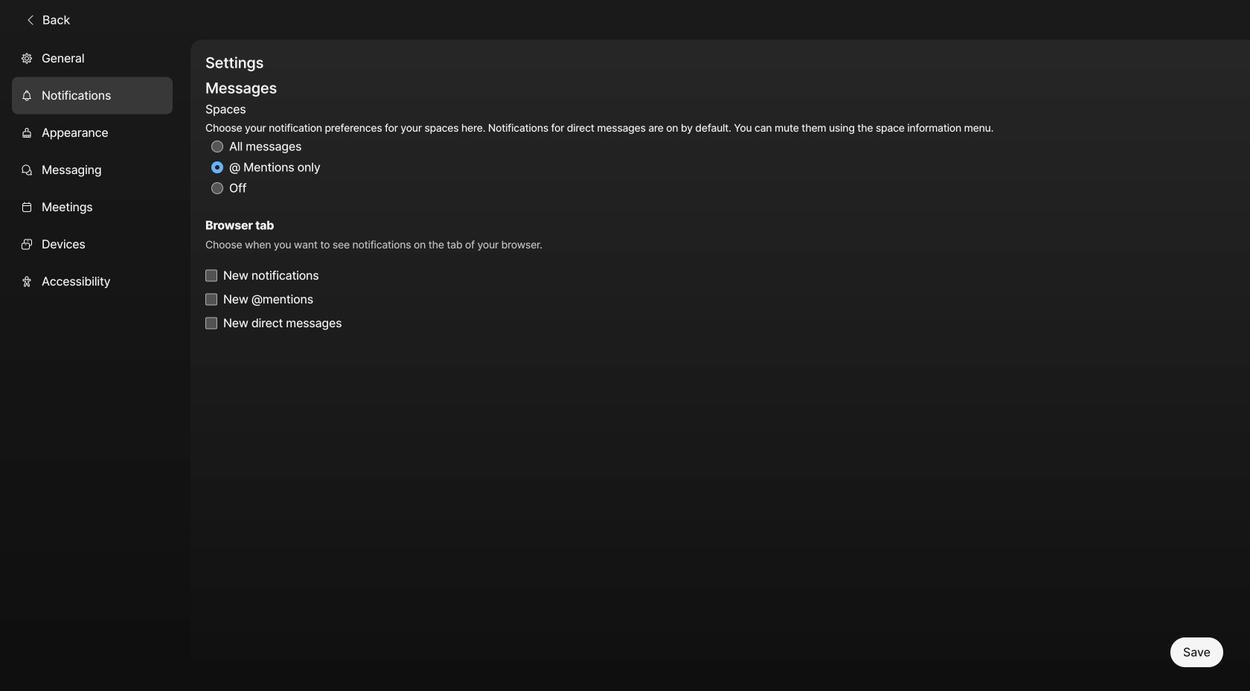 Task type: describe. For each thing, give the bounding box(es) containing it.
accessibility tab
[[12, 263, 173, 301]]

Off radio
[[211, 183, 223, 194]]

notifications tab
[[12, 77, 173, 114]]



Task type: vqa. For each thing, say whether or not it's contained in the screenshot.
the Message composer toolbar element
no



Task type: locate. For each thing, give the bounding box(es) containing it.
meetings tab
[[12, 189, 173, 226]]

settings navigation
[[0, 40, 191, 692]]

general tab
[[12, 40, 173, 77]]

All messages radio
[[211, 141, 223, 153]]

option group
[[206, 100, 994, 199]]

messaging tab
[[12, 152, 173, 189]]

appearance tab
[[12, 114, 173, 152]]

devices tab
[[12, 226, 173, 263]]

@ Mentions only radio
[[211, 162, 223, 174]]



